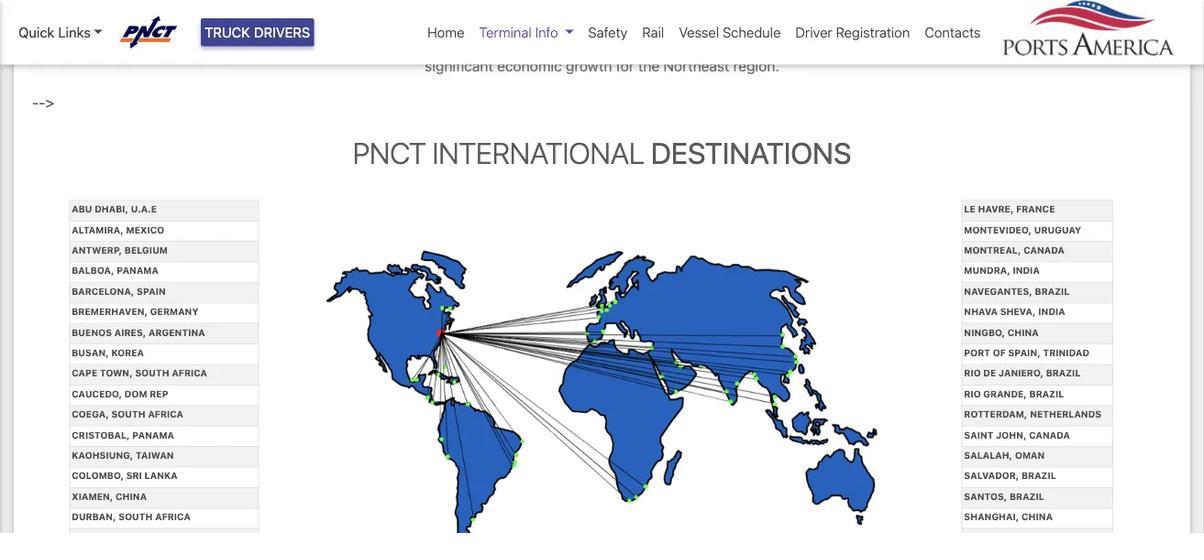 Task type: locate. For each thing, give the bounding box(es) containing it.
invest
[[674, 13, 713, 31]]

million up moving at the top of page
[[756, 13, 799, 31]]

brazil for navegantes, brazil
[[1035, 286, 1070, 297]]

barcelona, spain
[[72, 286, 166, 297]]

mexico
[[126, 225, 164, 235]]

schedule
[[723, 24, 781, 40]]

truck drivers link
[[201, 18, 314, 46]]

1 horizontal spatial pnct
[[606, 13, 645, 31]]

rio grande, brazil
[[964, 389, 1064, 399]]

1 rio from the top
[[964, 368, 981, 379]]

lanka
[[145, 471, 177, 482]]

destinations
[[651, 136, 851, 171]]

salvador,
[[964, 471, 1019, 482]]

south for coega,
[[111, 409, 145, 420]]

brazil down trinidad
[[1046, 368, 1081, 379]]

china up spain,
[[1008, 327, 1039, 338]]

ningbo,
[[964, 327, 1005, 338]]

busan,
[[72, 348, 109, 358]]

1 horizontal spatial expansion
[[851, 13, 918, 31]]

million down projects
[[467, 35, 509, 53]]

0 horizontal spatial expansion
[[319, 35, 386, 53]]

quick links link
[[18, 22, 102, 43]]

million
[[756, 13, 799, 31], [467, 35, 509, 53]]

1 vertical spatial panama
[[132, 430, 174, 441]]

1 vertical spatial china
[[116, 492, 147, 502]]

rio for rio grande, brazil
[[964, 389, 981, 399]]

1 horizontal spatial of
[[993, 348, 1006, 358]]

mundra, india
[[964, 266, 1040, 276]]

antwerp,
[[72, 245, 122, 256]]

balboa, panama
[[72, 266, 159, 276]]

will down infrastructure in the top left of the page
[[390, 35, 411, 53]]

africa down rep at the left bottom of the page
[[148, 409, 183, 420]]

0 vertical spatial china
[[1008, 327, 1039, 338]]

china down santos, brazil
[[1022, 512, 1053, 523]]

of inside as one of the largest infrastructure projects in new jersey, pnct will invest $500 million into its expansion before the year 2030. the expansion will add 1.0 million twenty-foot equivalent containers moving through the terminal, creating significant economic growth for the northeast region.
[[263, 13, 276, 31]]

saint
[[964, 430, 994, 441]]

0 horizontal spatial will
[[390, 35, 411, 53]]

1 vertical spatial south
[[111, 409, 145, 420]]

abu dhabi, u.a.e
[[72, 204, 157, 215]]

kaohsiung,
[[72, 450, 133, 461]]

panama for balboa, panama
[[117, 266, 159, 276]]

1 horizontal spatial million
[[756, 13, 799, 31]]

vessel
[[679, 24, 719, 40]]

brazil up sheva,
[[1035, 286, 1070, 297]]

caucedo, dom rep
[[72, 389, 168, 399]]

0 vertical spatial rio
[[964, 368, 981, 379]]

contacts link
[[917, 15, 988, 50]]

panama up 'taiwan'
[[132, 430, 174, 441]]

0 vertical spatial pnct
[[606, 13, 645, 31]]

altamira,
[[72, 225, 124, 235]]

0 horizontal spatial pnct
[[353, 136, 426, 171]]

durban,
[[72, 512, 116, 523]]

of down ningbo, china
[[993, 348, 1006, 358]]

of
[[263, 13, 276, 31], [993, 348, 1006, 358]]

the
[[280, 13, 302, 31], [969, 13, 991, 31], [849, 35, 870, 53], [638, 57, 660, 75]]

info
[[535, 24, 558, 40]]

truck drivers
[[205, 24, 310, 40]]

shanghai, china
[[964, 512, 1053, 523]]

abu
[[72, 204, 92, 215]]

0 vertical spatial of
[[263, 13, 276, 31]]

expansion down largest
[[319, 35, 386, 53]]

1 vertical spatial pnct
[[353, 136, 426, 171]]

rep
[[150, 389, 168, 399]]

growth
[[566, 57, 612, 75]]

oman
[[1015, 450, 1045, 461]]

canada
[[1024, 245, 1065, 256], [1029, 430, 1070, 441]]

terminal info
[[479, 24, 558, 40]]

busan, korea
[[72, 348, 144, 358]]

terminal
[[479, 24, 532, 40]]

panama down belgium
[[117, 266, 159, 276]]

0 horizontal spatial of
[[263, 13, 276, 31]]

0 vertical spatial africa
[[172, 368, 207, 379]]

its
[[832, 13, 847, 31]]

canada down 'netherlands'
[[1029, 430, 1070, 441]]

containers
[[667, 35, 737, 53]]

china up "durban, south africa"
[[116, 492, 147, 502]]

rio de janiero, brazil
[[964, 368, 1081, 379]]

panama
[[117, 266, 159, 276], [132, 430, 174, 441]]

brazil down oman
[[1022, 471, 1056, 482]]

brazil down salvador, brazil
[[1010, 492, 1044, 502]]

2 vertical spatial africa
[[155, 512, 191, 523]]

saint john, canada
[[964, 430, 1070, 441]]

coega,
[[72, 409, 109, 420]]

2030.
[[247, 35, 286, 53]]

brazil up rotterdam, netherlands
[[1030, 389, 1064, 399]]

south down xiamen, china
[[118, 512, 153, 523]]

expansion up terminal,
[[851, 13, 918, 31]]

uruguay
[[1034, 225, 1082, 235]]

dom
[[125, 389, 147, 399]]

south up rep at the left bottom of the page
[[135, 368, 169, 379]]

1 vertical spatial rio
[[964, 389, 981, 399]]

china
[[1008, 327, 1039, 338], [116, 492, 147, 502], [1022, 512, 1053, 523]]

montevideo,
[[964, 225, 1032, 235]]

- left >
[[32, 94, 39, 111]]

2 rio from the top
[[964, 389, 981, 399]]

cape
[[72, 368, 97, 379]]

china for shanghai, china
[[1022, 512, 1053, 523]]

will left 'invest'
[[649, 13, 670, 31]]

africa for coega, south africa
[[148, 409, 183, 420]]

india right sheva,
[[1038, 307, 1065, 317]]

antwerp, belgium
[[72, 245, 168, 256]]

rio left de
[[964, 368, 981, 379]]

caucedo,
[[72, 389, 122, 399]]

rotterdam, netherlands
[[964, 409, 1102, 420]]

0 vertical spatial will
[[649, 13, 670, 31]]

vessel schedule
[[679, 24, 781, 40]]

salvador, brazil
[[964, 471, 1056, 482]]

2 - from the left
[[39, 94, 45, 111]]

africa for durban, south africa
[[155, 512, 191, 523]]

le havre, france
[[964, 204, 1055, 215]]

germany
[[150, 307, 199, 317]]

region.
[[733, 57, 779, 75]]

trinidad
[[1043, 348, 1090, 358]]

- down quick
[[39, 94, 45, 111]]

ningbo, china
[[964, 327, 1039, 338]]

salalah,
[[964, 450, 1013, 461]]

$500
[[717, 13, 752, 31]]

of up the 2030.
[[263, 13, 276, 31]]

nhava
[[964, 307, 998, 317]]

1 vertical spatial million
[[467, 35, 509, 53]]

africa down argentina
[[172, 368, 207, 379]]

india up navegantes, brazil
[[1013, 266, 1040, 276]]

mundra,
[[964, 266, 1010, 276]]

africa down lanka
[[155, 512, 191, 523]]

france
[[1016, 204, 1055, 215]]

0 vertical spatial panama
[[117, 266, 159, 276]]

2 vertical spatial china
[[1022, 512, 1053, 523]]

1 vertical spatial africa
[[148, 409, 183, 420]]

moving
[[740, 35, 789, 53]]

2 vertical spatial south
[[118, 512, 153, 523]]

canada down uruguay
[[1024, 245, 1065, 256]]

belgium
[[125, 245, 168, 256]]

rio up rotterdam,
[[964, 389, 981, 399]]

the up creating
[[969, 13, 991, 31]]

de
[[983, 368, 996, 379]]

south up cristobal, panama
[[111, 409, 145, 420]]

south for durban,
[[118, 512, 153, 523]]



Task type: vqa. For each thing, say whether or not it's contained in the screenshot.
Montevideo, Uruguay
yes



Task type: describe. For each thing, give the bounding box(es) containing it.
quick links
[[18, 24, 91, 40]]

vessel schedule link
[[672, 15, 788, 50]]

1 vertical spatial will
[[390, 35, 411, 53]]

1 horizontal spatial will
[[649, 13, 670, 31]]

largest
[[305, 13, 351, 31]]

bremerhaven,
[[72, 307, 148, 317]]

montevideo, uruguay
[[964, 225, 1082, 235]]

one
[[234, 13, 259, 31]]

for
[[616, 57, 634, 75]]

xiamen, china
[[72, 492, 147, 502]]

navegantes, brazil
[[964, 286, 1070, 297]]

0 horizontal spatial million
[[467, 35, 509, 53]]

into
[[803, 13, 828, 31]]

rio for rio de janiero, brazil
[[964, 368, 981, 379]]

terminal,
[[874, 35, 932, 53]]

the right through
[[849, 35, 870, 53]]

truck
[[205, 24, 250, 40]]

santos, brazil
[[964, 492, 1044, 502]]

altamira, mexico
[[72, 225, 164, 235]]

-->
[[32, 94, 54, 111]]

the right for
[[638, 57, 660, 75]]

cape town, south africa
[[72, 368, 207, 379]]

pnct international destinations
[[353, 136, 851, 171]]

driver registration
[[796, 24, 910, 40]]

in
[[507, 13, 518, 31]]

0 vertical spatial million
[[756, 13, 799, 31]]

brazil for salvador, brazil
[[1022, 471, 1056, 482]]

creating
[[936, 35, 990, 53]]

panama for cristobal, panama
[[132, 430, 174, 441]]

equivalent
[[595, 35, 663, 53]]

through
[[793, 35, 845, 53]]

1 vertical spatial canada
[[1029, 430, 1070, 441]]

rail link
[[635, 15, 672, 50]]

contacts
[[925, 24, 981, 40]]

barcelona,
[[72, 286, 134, 297]]

links
[[58, 24, 91, 40]]

quick
[[18, 24, 54, 40]]

twenty-
[[513, 35, 564, 53]]

1 vertical spatial expansion
[[319, 35, 386, 53]]

montreal,
[[964, 245, 1021, 256]]

netherlands
[[1030, 409, 1102, 420]]

sri
[[126, 471, 142, 482]]

buenos aires, argentina
[[72, 327, 205, 338]]

china for ningbo, china
[[1008, 327, 1039, 338]]

1.0
[[444, 35, 463, 53]]

terminal info link
[[472, 15, 581, 50]]

havre,
[[978, 204, 1014, 215]]

spain
[[137, 286, 166, 297]]

bremerhaven, germany
[[72, 307, 199, 317]]

pnct inside as one of the largest infrastructure projects in new jersey, pnct will invest $500 million into its expansion before the year 2030. the expansion will add 1.0 million twenty-foot equivalent containers moving through the terminal, creating significant economic growth for the northeast region.
[[606, 13, 645, 31]]

safety link
[[581, 15, 635, 50]]

cristobal, panama
[[72, 430, 174, 441]]

sheva,
[[1000, 307, 1036, 317]]

jersey,
[[556, 13, 603, 31]]

drivers
[[254, 24, 310, 40]]

home link
[[420, 15, 472, 50]]

argentina
[[149, 327, 205, 338]]

port
[[964, 348, 990, 358]]

as
[[214, 13, 230, 31]]

rail
[[642, 24, 664, 40]]

janiero,
[[999, 368, 1044, 379]]

0 vertical spatial canada
[[1024, 245, 1065, 256]]

as one of the largest infrastructure projects in new jersey, pnct will invest $500 million into its expansion before the year 2030. the expansion will add 1.0 million twenty-foot equivalent containers moving through the terminal, creating significant economic growth for the northeast region.
[[214, 13, 991, 75]]

significant
[[425, 57, 493, 75]]

1 - from the left
[[32, 94, 39, 111]]

colombo,
[[72, 471, 124, 482]]

brazil for santos, brazil
[[1010, 492, 1044, 502]]

0 vertical spatial south
[[135, 368, 169, 379]]

0 vertical spatial expansion
[[851, 13, 918, 31]]

colombo, sri lanka
[[72, 471, 177, 482]]

0 vertical spatial india
[[1013, 266, 1040, 276]]

town,
[[100, 368, 133, 379]]

aires,
[[114, 327, 146, 338]]

john,
[[996, 430, 1027, 441]]

rail image
[[324, 244, 880, 534]]

economic
[[497, 57, 562, 75]]

kaohsiung, taiwan
[[72, 450, 174, 461]]

dhabi,
[[95, 204, 128, 215]]

before
[[922, 13, 965, 31]]

driver registration link
[[788, 15, 917, 50]]

the up the at the top left of the page
[[280, 13, 302, 31]]

xiamen,
[[72, 492, 113, 502]]

rotterdam,
[[964, 409, 1028, 420]]

year
[[214, 35, 243, 53]]

1 vertical spatial of
[[993, 348, 1006, 358]]

shanghai,
[[964, 512, 1019, 523]]

grande,
[[983, 389, 1027, 399]]

registration
[[836, 24, 910, 40]]

driver
[[796, 24, 833, 40]]

international
[[433, 136, 645, 171]]

china for xiamen, china
[[116, 492, 147, 502]]

1 vertical spatial india
[[1038, 307, 1065, 317]]

santos,
[[964, 492, 1007, 502]]

coega, south africa
[[72, 409, 183, 420]]

korea
[[111, 348, 144, 358]]

add
[[415, 35, 440, 53]]



